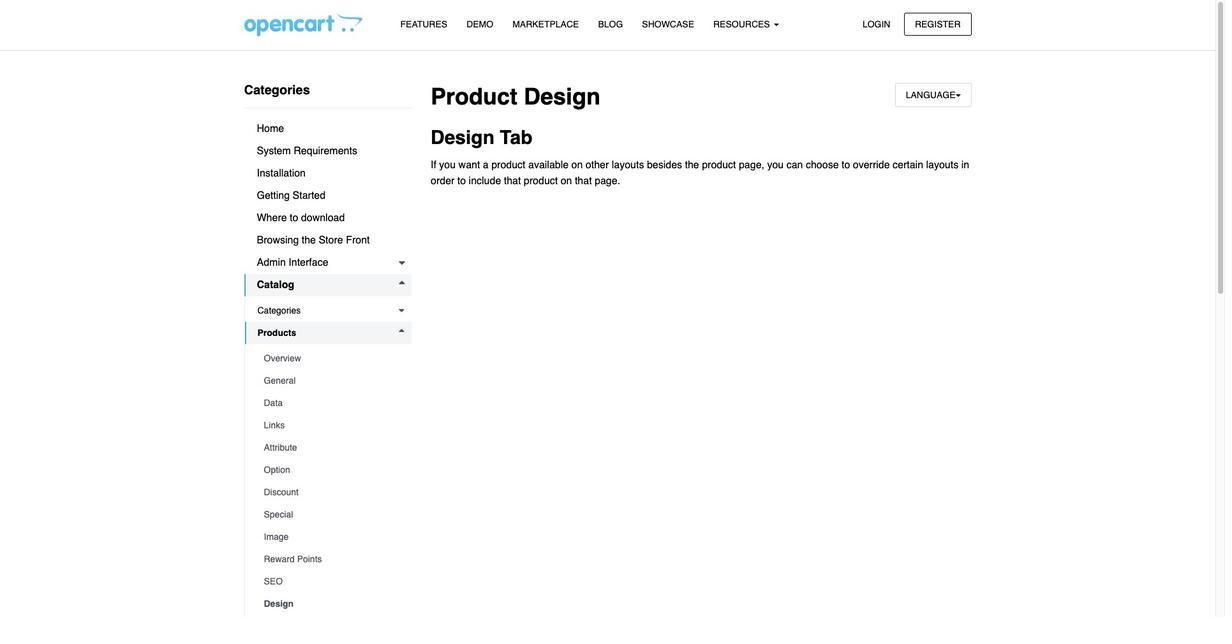 Task type: describe. For each thing, give the bounding box(es) containing it.
to inside 'link'
[[290, 213, 298, 224]]

points
[[297, 555, 322, 565]]

reward points link
[[251, 549, 412, 571]]

available
[[529, 159, 569, 171]]

links link
[[251, 415, 412, 437]]

demo link
[[457, 13, 503, 36]]

started
[[293, 190, 326, 202]]

where to download
[[257, 213, 345, 224]]

1 horizontal spatial to
[[458, 176, 466, 187]]

language
[[906, 90, 956, 100]]

in
[[962, 159, 970, 171]]

data
[[264, 398, 283, 409]]

0 vertical spatial design
[[524, 84, 601, 110]]

want
[[459, 159, 480, 171]]

requirements
[[294, 146, 357, 157]]

getting started link
[[244, 185, 412, 207]]

where to download link
[[244, 207, 412, 230]]

features link
[[391, 13, 457, 36]]

other
[[586, 159, 609, 171]]

general link
[[251, 370, 412, 393]]

language button
[[895, 83, 972, 107]]

reward points
[[264, 555, 322, 565]]

download
[[301, 213, 345, 224]]

discount link
[[251, 482, 412, 504]]

2 you from the left
[[768, 159, 784, 171]]

admin interface link
[[244, 252, 412, 274]]

if you want a product available on other layouts besides the product page, you can choose to override certain layouts in order to include that product on that page.
[[431, 159, 970, 187]]

product down available
[[524, 176, 558, 187]]

products
[[258, 328, 296, 338]]

0 vertical spatial on
[[572, 159, 583, 171]]

overview
[[264, 354, 301, 364]]

product right a
[[492, 159, 526, 171]]

features
[[401, 19, 448, 29]]

blog
[[598, 19, 623, 29]]

login link
[[852, 12, 902, 36]]

product
[[431, 84, 518, 110]]

data link
[[251, 393, 412, 415]]

can
[[787, 159, 803, 171]]

product design
[[431, 84, 601, 110]]

register link
[[904, 12, 972, 36]]

browsing the store front
[[257, 235, 370, 246]]

page,
[[739, 159, 765, 171]]

where
[[257, 213, 287, 224]]

1 vertical spatial the
[[302, 235, 316, 246]]

special
[[264, 510, 293, 520]]

blog link
[[589, 13, 633, 36]]

categories link
[[245, 300, 412, 322]]

resources
[[714, 19, 773, 29]]

1 you from the left
[[439, 159, 456, 171]]



Task type: locate. For each thing, give the bounding box(es) containing it.
marketplace link
[[503, 13, 589, 36]]

browsing
[[257, 235, 299, 246]]

1 horizontal spatial that
[[575, 176, 592, 187]]

1 horizontal spatial you
[[768, 159, 784, 171]]

design up want
[[431, 127, 495, 149]]

option link
[[251, 460, 412, 482]]

certain
[[893, 159, 924, 171]]

2 that from the left
[[575, 176, 592, 187]]

register
[[915, 19, 961, 29]]

the right besides
[[685, 159, 699, 171]]

the
[[685, 159, 699, 171], [302, 235, 316, 246]]

layouts left in
[[927, 159, 959, 171]]

0 horizontal spatial you
[[439, 159, 456, 171]]

attribute link
[[251, 437, 412, 460]]

option
[[264, 465, 290, 476]]

choose
[[806, 159, 839, 171]]

to right choose
[[842, 159, 850, 171]]

1 that from the left
[[504, 176, 521, 187]]

marketplace
[[513, 19, 579, 29]]

attribute
[[264, 443, 297, 453]]

seo
[[264, 577, 283, 587]]

installation link
[[244, 163, 412, 185]]

special link
[[251, 504, 412, 527]]

1 horizontal spatial the
[[685, 159, 699, 171]]

on down available
[[561, 176, 572, 187]]

demo
[[467, 19, 494, 29]]

1 horizontal spatial design
[[431, 127, 495, 149]]

if
[[431, 159, 437, 171]]

1 layouts from the left
[[612, 159, 644, 171]]

system
[[257, 146, 291, 157]]

reward
[[264, 555, 295, 565]]

0 horizontal spatial design
[[264, 599, 294, 610]]

to right where
[[290, 213, 298, 224]]

you left "can"
[[768, 159, 784, 171]]

product
[[492, 159, 526, 171], [702, 159, 736, 171], [524, 176, 558, 187]]

you
[[439, 159, 456, 171], [768, 159, 784, 171]]

general
[[264, 376, 296, 386]]

seo link
[[251, 571, 412, 594]]

showcase link
[[633, 13, 704, 36]]

system requirements link
[[244, 140, 412, 163]]

the inside if you want a product available on other layouts besides the product page, you can choose to override certain layouts in order to include that product on that page.
[[685, 159, 699, 171]]

image
[[264, 532, 289, 543]]

include
[[469, 176, 501, 187]]

design
[[524, 84, 601, 110], [431, 127, 495, 149], [264, 599, 294, 610]]

design down seo
[[264, 599, 294, 610]]

2 vertical spatial design
[[264, 599, 294, 610]]

1 vertical spatial categories
[[258, 306, 301, 316]]

product left page,
[[702, 159, 736, 171]]

front
[[346, 235, 370, 246]]

the left store
[[302, 235, 316, 246]]

interface
[[289, 257, 328, 269]]

categories
[[244, 83, 310, 98], [258, 306, 301, 316]]

catalog link
[[244, 274, 412, 297]]

order
[[431, 176, 455, 187]]

resources link
[[704, 13, 789, 36]]

tab
[[500, 127, 533, 149]]

products link
[[245, 322, 412, 345]]

2 horizontal spatial to
[[842, 159, 850, 171]]

1 vertical spatial to
[[458, 176, 466, 187]]

design inside 'link'
[[264, 599, 294, 610]]

0 horizontal spatial the
[[302, 235, 316, 246]]

0 horizontal spatial that
[[504, 176, 521, 187]]

a
[[483, 159, 489, 171]]

getting started
[[257, 190, 326, 202]]

that
[[504, 176, 521, 187], [575, 176, 592, 187]]

0 vertical spatial to
[[842, 159, 850, 171]]

discount
[[264, 488, 299, 498]]

to
[[842, 159, 850, 171], [458, 176, 466, 187], [290, 213, 298, 224]]

design tab
[[431, 127, 533, 149]]

login
[[863, 19, 891, 29]]

besides
[[647, 159, 682, 171]]

catalog
[[257, 280, 294, 291]]

0 vertical spatial categories
[[244, 83, 310, 98]]

categories up products
[[258, 306, 301, 316]]

design for design tab
[[431, 127, 495, 149]]

home link
[[244, 118, 412, 140]]

0 horizontal spatial layouts
[[612, 159, 644, 171]]

1 horizontal spatial layouts
[[927, 159, 959, 171]]

layouts up 'page.'
[[612, 159, 644, 171]]

0 vertical spatial the
[[685, 159, 699, 171]]

overview link
[[251, 348, 412, 370]]

home
[[257, 123, 284, 135]]

on
[[572, 159, 583, 171], [561, 176, 572, 187]]

page.
[[595, 176, 621, 187]]

links
[[264, 421, 285, 431]]

browsing the store front link
[[244, 230, 412, 252]]

1 vertical spatial design
[[431, 127, 495, 149]]

2 horizontal spatial design
[[524, 84, 601, 110]]

0 horizontal spatial to
[[290, 213, 298, 224]]

categories up the home
[[244, 83, 310, 98]]

on left other
[[572, 159, 583, 171]]

design link
[[251, 594, 412, 616]]

2 vertical spatial to
[[290, 213, 298, 224]]

image link
[[251, 527, 412, 549]]

admin interface
[[257, 257, 328, 269]]

design for "design" 'link'
[[264, 599, 294, 610]]

2 layouts from the left
[[927, 159, 959, 171]]

store
[[319, 235, 343, 246]]

layouts
[[612, 159, 644, 171], [927, 159, 959, 171]]

you right if
[[439, 159, 456, 171]]

showcase
[[642, 19, 694, 29]]

to down want
[[458, 176, 466, 187]]

system requirements
[[257, 146, 357, 157]]

that right include
[[504, 176, 521, 187]]

1 vertical spatial on
[[561, 176, 572, 187]]

design up tab
[[524, 84, 601, 110]]

admin
[[257, 257, 286, 269]]

that down other
[[575, 176, 592, 187]]

getting
[[257, 190, 290, 202]]

opencart - open source shopping cart solution image
[[244, 13, 362, 36]]

override
[[853, 159, 890, 171]]

installation
[[257, 168, 306, 179]]



Task type: vqa. For each thing, say whether or not it's contained in the screenshot.
the Design link
yes



